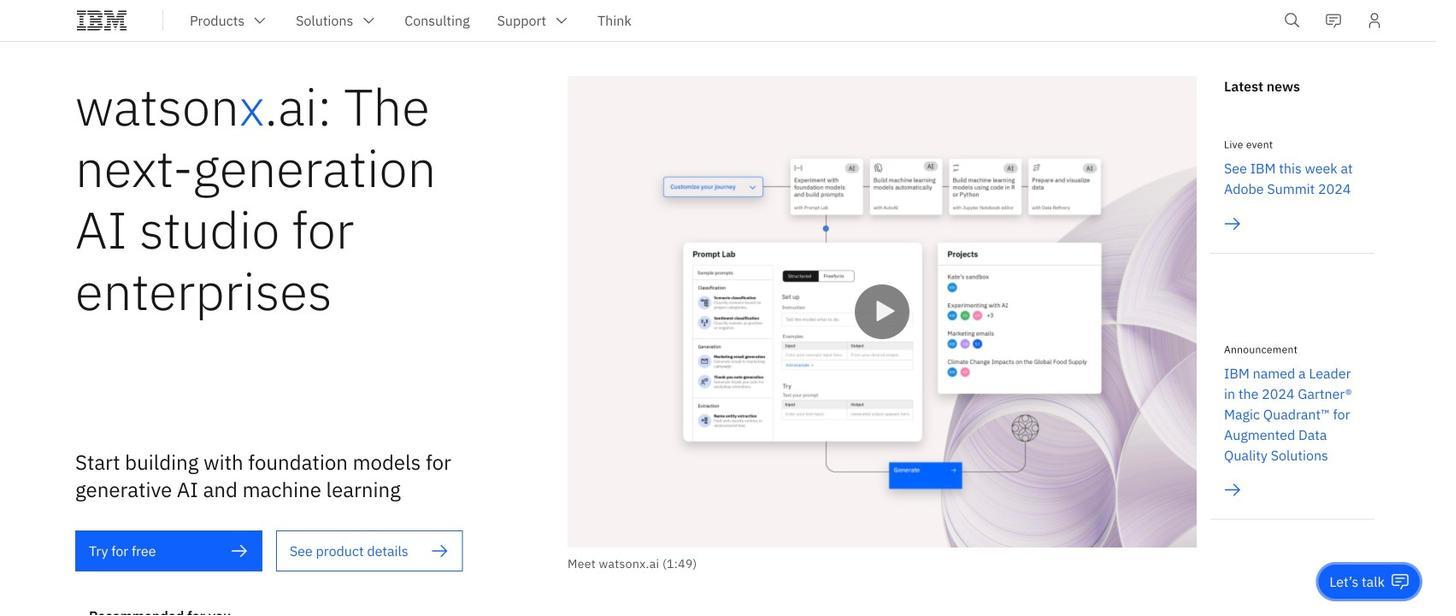 Task type: describe. For each thing, give the bounding box(es) containing it.
let's talk element
[[1330, 573, 1385, 592]]



Task type: vqa. For each thing, say whether or not it's contained in the screenshot.
Open Cookie Preferences Modal section
no



